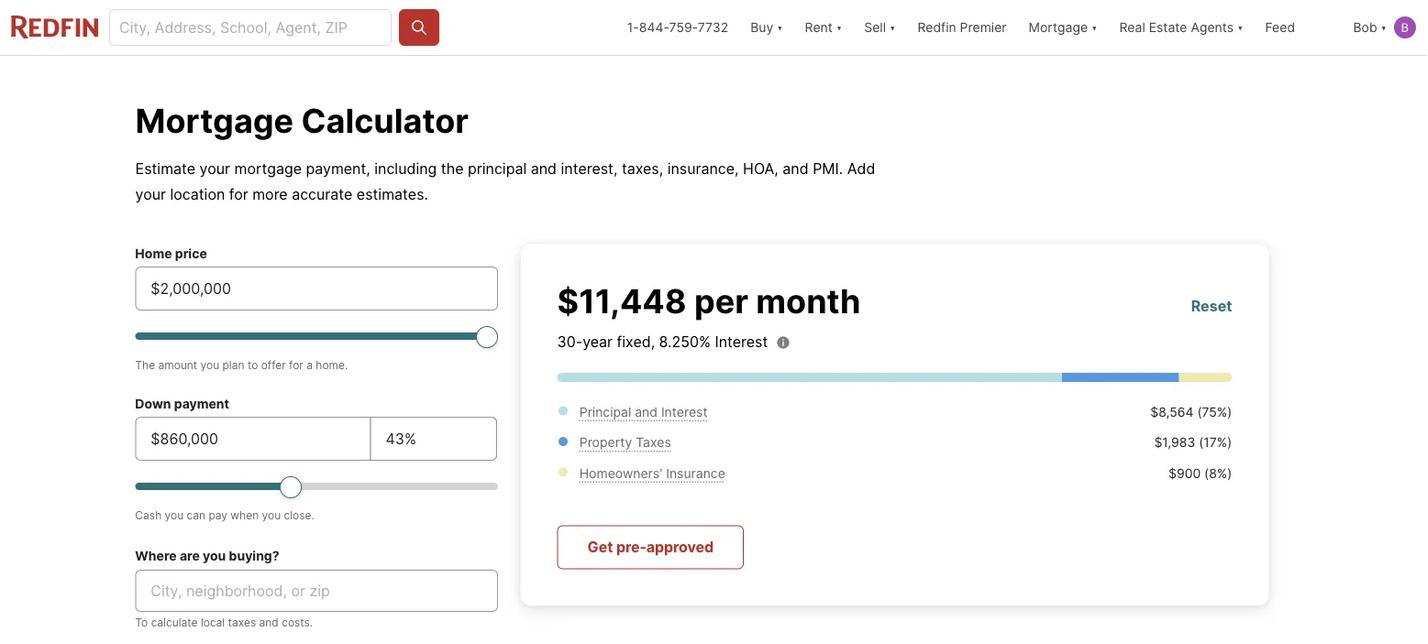 Task type: describe. For each thing, give the bounding box(es) containing it.
$11,448 per month
[[557, 281, 861, 321]]

rent ▾ button
[[794, 0, 853, 55]]

including
[[375, 160, 437, 178]]

▾ for mortgage ▾
[[1092, 20, 1098, 35]]

1-844-759-7732
[[627, 20, 728, 35]]

get pre-approved
[[588, 539, 714, 557]]

▾ for bob ▾
[[1381, 20, 1387, 35]]

the
[[441, 160, 464, 178]]

user photo image
[[1394, 17, 1416, 39]]

mortgage for mortgage ▾
[[1029, 20, 1088, 35]]

Down Payment Slider range field
[[135, 476, 498, 498]]

principal and interest
[[580, 405, 708, 420]]

$1,983 (17%)
[[1154, 435, 1232, 451]]

rent ▾ button
[[805, 0, 842, 55]]

principal
[[580, 405, 631, 420]]

buy ▾ button
[[751, 0, 783, 55]]

costs.
[[282, 616, 313, 630]]

you right the are
[[203, 549, 226, 564]]

reset button
[[1191, 296, 1232, 318]]

payment
[[174, 396, 229, 412]]

feed button
[[1254, 0, 1342, 55]]

submit search image
[[410, 18, 428, 37]]

offer
[[261, 359, 286, 372]]

$900
[[1169, 466, 1201, 482]]

approved
[[647, 539, 714, 557]]

City, Address, School, Agent, ZIP search field
[[109, 9, 392, 46]]

real estate agents ▾ link
[[1120, 0, 1243, 55]]

real estate agents ▾
[[1120, 20, 1243, 35]]

property taxes
[[580, 435, 671, 451]]

844-
[[639, 20, 669, 35]]

where are you buying?
[[135, 549, 279, 564]]

7732
[[698, 20, 728, 35]]

sell
[[864, 20, 886, 35]]

year
[[583, 333, 613, 351]]

30-year fixed, 8.250% interest
[[557, 333, 768, 351]]

for inside estimate your mortgage payment, including the principal and interest, taxes, insurance, hoa, and pmi. add your location for more accurate estimates.
[[229, 185, 248, 203]]

taxes,
[[622, 160, 663, 178]]

mortgage ▾ button
[[1018, 0, 1109, 55]]

when
[[231, 509, 259, 522]]

cash
[[135, 509, 162, 522]]

the amount you plan to offer for a home.
[[135, 359, 348, 372]]

and left pmi.
[[783, 160, 809, 178]]

more
[[252, 185, 288, 203]]

buy ▾ button
[[739, 0, 794, 55]]

mortgage calculator
[[135, 100, 469, 140]]

hoa,
[[743, 160, 779, 178]]

rent
[[805, 20, 833, 35]]

amount
[[158, 359, 197, 372]]

0 horizontal spatial interest
[[661, 405, 708, 420]]

(75%)
[[1197, 405, 1232, 420]]

property taxes link
[[580, 435, 671, 451]]

premier
[[960, 20, 1007, 35]]

estimates.
[[357, 185, 428, 203]]

can
[[187, 509, 206, 522]]

pre-
[[616, 539, 647, 557]]

plan
[[222, 359, 244, 372]]

calculator
[[301, 100, 469, 140]]

pay
[[209, 509, 227, 522]]

0 vertical spatial your
[[200, 160, 230, 178]]

home
[[135, 246, 172, 261]]

property
[[580, 435, 632, 451]]

where
[[135, 549, 177, 564]]

1-
[[627, 20, 639, 35]]

get pre-approved button
[[557, 526, 744, 570]]

▾ for buy ▾
[[777, 20, 783, 35]]

bob ▾
[[1353, 20, 1387, 35]]

estimate your mortgage payment, including the principal and interest, taxes, insurance, hoa, and pmi. add your location for more accurate estimates.
[[135, 160, 875, 203]]

$900 (8%)
[[1169, 466, 1232, 482]]

8.250%
[[659, 333, 711, 351]]

759-
[[669, 20, 698, 35]]

home.
[[316, 359, 348, 372]]

month
[[756, 281, 861, 321]]

cash you can pay when you close.
[[135, 509, 314, 522]]

get
[[588, 539, 613, 557]]

mortgage ▾
[[1029, 20, 1098, 35]]

close.
[[284, 509, 314, 522]]

1 horizontal spatial for
[[289, 359, 303, 372]]

$11,448
[[557, 281, 687, 321]]



Task type: vqa. For each thing, say whether or not it's contained in the screenshot.
Home price
yes



Task type: locate. For each thing, give the bounding box(es) containing it.
price
[[175, 246, 207, 261]]

$8,564
[[1151, 405, 1194, 420]]

the
[[135, 359, 155, 372]]

▾ for rent ▾
[[836, 20, 842, 35]]

home price
[[135, 246, 207, 261]]

principal
[[468, 160, 527, 178]]

mortgage up the estimate at the top of the page
[[135, 100, 294, 140]]

pmi.
[[813, 160, 843, 178]]

1 vertical spatial mortgage
[[135, 100, 294, 140]]

▾ for sell ▾
[[890, 20, 896, 35]]

estate
[[1149, 20, 1187, 35]]

location
[[170, 185, 225, 203]]

for left a
[[289, 359, 303, 372]]

sell ▾ button
[[864, 0, 896, 55]]

0 horizontal spatial your
[[135, 185, 166, 203]]

taxes
[[228, 616, 256, 630]]

$1,983
[[1154, 435, 1196, 451]]

1 vertical spatial your
[[135, 185, 166, 203]]

to
[[248, 359, 258, 372]]

(8%)
[[1205, 466, 1232, 482]]

sell ▾ button
[[853, 0, 907, 55]]

interest
[[715, 333, 768, 351], [661, 405, 708, 420]]

you
[[201, 359, 219, 372], [165, 509, 184, 522], [262, 509, 281, 522], [203, 549, 226, 564]]

1 horizontal spatial mortgage
[[1029, 20, 1088, 35]]

down
[[135, 396, 171, 412]]

insurance,
[[668, 160, 739, 178]]

0 vertical spatial mortgage
[[1029, 20, 1088, 35]]

mortgage
[[1029, 20, 1088, 35], [135, 100, 294, 140]]

and up taxes
[[635, 405, 658, 420]]

for
[[229, 185, 248, 203], [289, 359, 303, 372]]

accurate
[[292, 185, 353, 203]]

you left plan
[[201, 359, 219, 372]]

mortgage for mortgage calculator
[[135, 100, 294, 140]]

to calculate local taxes and costs.
[[135, 616, 313, 630]]

homeowners' insurance link
[[580, 466, 725, 482]]

interest,
[[561, 160, 618, 178]]

principal and interest link
[[580, 405, 708, 420]]

▾ right the bob
[[1381, 20, 1387, 35]]

rent ▾
[[805, 20, 842, 35]]

your
[[200, 160, 230, 178], [135, 185, 166, 203]]

your down the estimate at the top of the page
[[135, 185, 166, 203]]

payment,
[[306, 160, 370, 178]]

▾ right "rent"
[[836, 20, 842, 35]]

0 vertical spatial interest
[[715, 333, 768, 351]]

calculate
[[151, 616, 198, 630]]

2 ▾ from the left
[[836, 20, 842, 35]]

down payment
[[135, 396, 229, 412]]

mortgage
[[234, 160, 302, 178]]

(17%)
[[1199, 435, 1232, 451]]

▾ right the buy
[[777, 20, 783, 35]]

$8,564 (75%)
[[1151, 405, 1232, 420]]

interest up taxes
[[661, 405, 708, 420]]

buy
[[751, 20, 773, 35]]

redfin premier button
[[907, 0, 1018, 55]]

None text field
[[151, 278, 482, 300], [386, 428, 481, 450], [151, 278, 482, 300], [386, 428, 481, 450]]

redfin premier
[[918, 20, 1007, 35]]

local
[[201, 616, 225, 630]]

1 vertical spatial for
[[289, 359, 303, 372]]

mortgage left real at right top
[[1029, 20, 1088, 35]]

▾ right sell
[[890, 20, 896, 35]]

your up location at the left of the page
[[200, 160, 230, 178]]

1 vertical spatial interest
[[661, 405, 708, 420]]

1 horizontal spatial interest
[[715, 333, 768, 351]]

and right the taxes
[[259, 616, 279, 630]]

and left "interest,"
[[531, 160, 557, 178]]

buying?
[[229, 549, 279, 564]]

you left can
[[165, 509, 184, 522]]

reset
[[1191, 298, 1232, 316]]

▾ right agents
[[1237, 20, 1243, 35]]

1-844-759-7732 link
[[627, 20, 728, 35]]

▾ left real at right top
[[1092, 20, 1098, 35]]

3 ▾ from the left
[[890, 20, 896, 35]]

feed
[[1265, 20, 1295, 35]]

5 ▾ from the left
[[1237, 20, 1243, 35]]

insurance
[[666, 466, 725, 482]]

per
[[694, 281, 748, 321]]

30-
[[557, 333, 583, 351]]

mortgage inside mortgage ▾ dropdown button
[[1029, 20, 1088, 35]]

redfin
[[918, 20, 956, 35]]

sell ▾
[[864, 20, 896, 35]]

1 horizontal spatial your
[[200, 160, 230, 178]]

0 vertical spatial for
[[229, 185, 248, 203]]

to
[[135, 616, 148, 630]]

fixed,
[[617, 333, 655, 351]]

1 ▾ from the left
[[777, 20, 783, 35]]

for left more
[[229, 185, 248, 203]]

homeowners'
[[580, 466, 663, 482]]

mortgage ▾ button
[[1029, 0, 1098, 55]]

4 ▾ from the left
[[1092, 20, 1098, 35]]

real estate agents ▾ button
[[1109, 0, 1254, 55]]

0 horizontal spatial mortgage
[[135, 100, 294, 140]]

None text field
[[151, 428, 355, 450]]

buy ▾
[[751, 20, 783, 35]]

taxes
[[636, 435, 671, 451]]

Home Price Slider range field
[[135, 326, 498, 348]]

a
[[307, 359, 313, 372]]

are
[[180, 549, 200, 564]]

interest down per
[[715, 333, 768, 351]]

6 ▾ from the left
[[1381, 20, 1387, 35]]

City, neighborhood, or zip search field
[[135, 571, 498, 613]]

homeowners' insurance
[[580, 466, 725, 482]]

real
[[1120, 20, 1145, 35]]

0 horizontal spatial for
[[229, 185, 248, 203]]

bob
[[1353, 20, 1377, 35]]

you right when
[[262, 509, 281, 522]]



